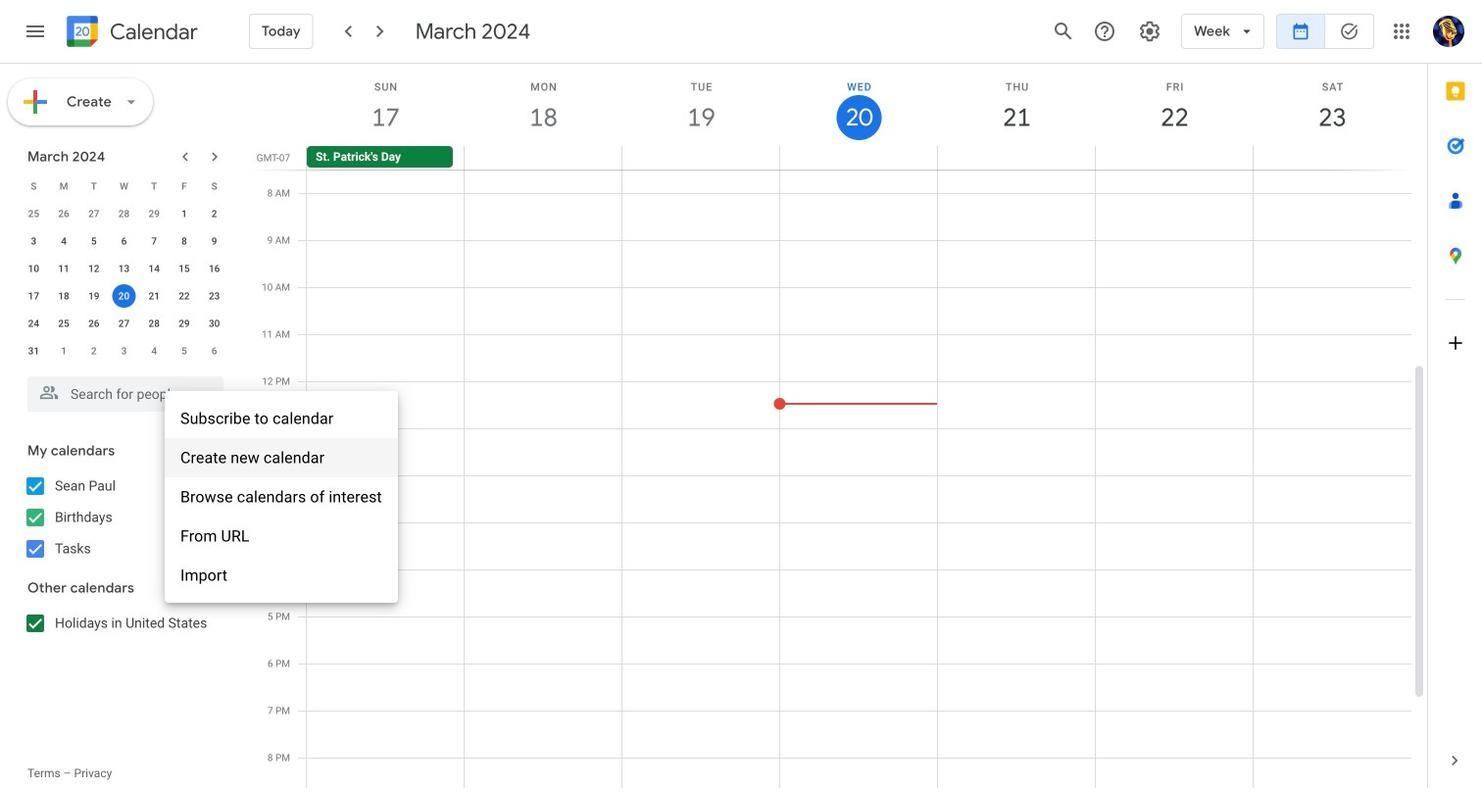 Task type: vqa. For each thing, say whether or not it's contained in the screenshot.
21 element
yes



Task type: locate. For each thing, give the bounding box(es) containing it.
row group
[[19, 200, 229, 365]]

26 element
[[82, 312, 106, 335]]

heading
[[106, 20, 198, 44]]

tab list
[[1429, 64, 1483, 734]]

31 element
[[22, 339, 45, 363]]

7 element
[[142, 229, 166, 253]]

cell inside march 2024 grid
[[109, 282, 139, 310]]

row
[[298, 146, 1428, 170], [19, 173, 229, 200], [19, 200, 229, 228], [19, 228, 229, 255], [19, 255, 229, 282], [19, 282, 229, 310], [19, 310, 229, 337], [19, 337, 229, 365]]

cell
[[465, 146, 622, 170], [622, 146, 780, 170], [780, 146, 938, 170], [938, 146, 1096, 170], [1096, 146, 1253, 170], [1253, 146, 1411, 170], [109, 282, 139, 310]]

17 element
[[22, 284, 45, 308]]

27 element
[[112, 312, 136, 335]]

1 element
[[173, 202, 196, 226]]

15 element
[[173, 257, 196, 280]]

11 element
[[52, 257, 76, 280]]

29 element
[[173, 312, 196, 335]]

grid
[[251, 64, 1428, 788]]

april 3 element
[[112, 339, 136, 363]]

13 element
[[112, 257, 136, 280]]

april 4 element
[[142, 339, 166, 363]]

april 1 element
[[52, 339, 76, 363]]

6 element
[[112, 229, 136, 253]]

february 28 element
[[112, 202, 136, 226]]

main drawer image
[[24, 20, 47, 43]]

settings menu image
[[1139, 20, 1162, 43]]

february 26 element
[[52, 202, 76, 226]]

25 element
[[52, 312, 76, 335]]

None search field
[[0, 369, 243, 412]]

april 6 element
[[203, 339, 226, 363]]

20, today element
[[112, 284, 136, 308]]

24 element
[[22, 312, 45, 335]]

12 element
[[82, 257, 106, 280]]

28 element
[[142, 312, 166, 335]]

9 element
[[203, 229, 226, 253]]

february 25 element
[[22, 202, 45, 226]]

8 element
[[173, 229, 196, 253]]

14 element
[[142, 257, 166, 280]]



Task type: describe. For each thing, give the bounding box(es) containing it.
april 2 element
[[82, 339, 106, 363]]

10 element
[[22, 257, 45, 280]]

22 element
[[173, 284, 196, 308]]

calendar element
[[63, 12, 198, 55]]

march 2024 grid
[[19, 173, 229, 365]]

4 element
[[52, 229, 76, 253]]

23 element
[[203, 284, 226, 308]]

16 element
[[203, 257, 226, 280]]

3 element
[[22, 229, 45, 253]]

add calendars. menu
[[165, 391, 398, 603]]

19 element
[[82, 284, 106, 308]]

april 5 element
[[173, 339, 196, 363]]

18 element
[[52, 284, 76, 308]]

february 27 element
[[82, 202, 106, 226]]

2 element
[[203, 202, 226, 226]]

5 element
[[82, 229, 106, 253]]

30 element
[[203, 312, 226, 335]]

february 29 element
[[142, 202, 166, 226]]

my calendars list
[[4, 471, 243, 565]]

add other calendars image
[[171, 578, 190, 597]]

heading inside calendar element
[[106, 20, 198, 44]]

Search for people text field
[[39, 377, 212, 412]]

21 element
[[142, 284, 166, 308]]



